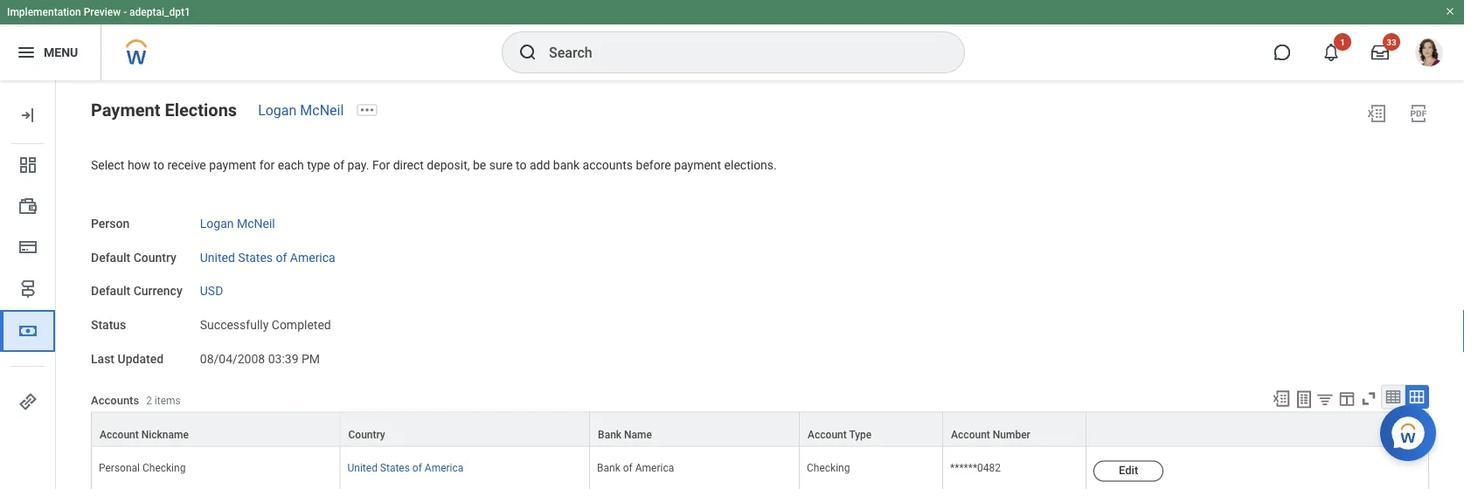 Task type: locate. For each thing, give the bounding box(es) containing it.
adeptai_dpt1
[[130, 6, 191, 18]]

personal checking element
[[99, 459, 186, 474]]

logan mcneil link
[[258, 102, 344, 119], [200, 213, 275, 231]]

default for default country
[[91, 250, 131, 265]]

mcneil
[[300, 102, 344, 119], [237, 217, 275, 231]]

0 vertical spatial mcneil
[[300, 102, 344, 119]]

2
[[146, 395, 152, 407]]

1 horizontal spatial export to excel image
[[1367, 103, 1388, 124]]

1 horizontal spatial states
[[380, 462, 410, 474]]

menu
[[44, 45, 78, 60]]

of left pay.
[[333, 158, 345, 172]]

0 horizontal spatial united states of america link
[[200, 247, 336, 265]]

united states of america down country popup button
[[348, 462, 464, 474]]

0 vertical spatial default
[[91, 250, 131, 265]]

bank
[[553, 158, 580, 172]]

checking
[[143, 462, 186, 474], [807, 462, 851, 474]]

1 horizontal spatial to
[[516, 158, 527, 172]]

united states of america for default country
[[200, 250, 336, 265]]

2 horizontal spatial america
[[636, 462, 675, 474]]

to right how
[[154, 158, 164, 172]]

united states of america link inside edit row
[[348, 459, 464, 474]]

logan mcneil up the each
[[258, 102, 344, 119]]

united states of america inside edit row
[[348, 462, 464, 474]]

states inside edit row
[[380, 462, 410, 474]]

logan for person
[[200, 217, 234, 231]]

account up ******0482
[[952, 429, 991, 441]]

2 horizontal spatial account
[[952, 429, 991, 441]]

1 horizontal spatial united states of america
[[348, 462, 464, 474]]

america down country popup button
[[425, 462, 464, 474]]

1 vertical spatial logan mcneil link
[[200, 213, 275, 231]]

1 vertical spatial export to excel image
[[1273, 390, 1292, 409]]

america down name
[[636, 462, 675, 474]]

1 to from the left
[[154, 158, 164, 172]]

to
[[154, 158, 164, 172], [516, 158, 527, 172]]

account nickname
[[100, 429, 189, 441]]

united states of america link for checking
[[348, 459, 464, 474]]

add
[[530, 158, 550, 172]]

each
[[278, 158, 304, 172]]

select how to receive payment for each type of pay. for direct deposit, be sure to add bank accounts before payment elections.
[[91, 158, 777, 172]]

mcneil for payment elections
[[300, 102, 344, 119]]

0 horizontal spatial mcneil
[[237, 217, 275, 231]]

states down country popup button
[[380, 462, 410, 474]]

1
[[1341, 37, 1346, 47]]

0 vertical spatial export to excel image
[[1367, 103, 1388, 124]]

states for personal checking
[[380, 462, 410, 474]]

states up status element
[[238, 250, 273, 265]]

country button
[[341, 413, 590, 446]]

account inside account nickname popup button
[[100, 429, 139, 441]]

2 default from the top
[[91, 284, 131, 299]]

1 horizontal spatial logan
[[258, 102, 297, 119]]

default up status
[[91, 284, 131, 299]]

row
[[91, 412, 1430, 447]]

default
[[91, 250, 131, 265], [91, 284, 131, 299]]

08/04/2008 03:39 pm
[[200, 352, 320, 367]]

successfully
[[200, 318, 269, 333]]

task pay image
[[17, 197, 38, 218]]

1 button
[[1313, 33, 1352, 72]]

number
[[993, 429, 1031, 441]]

dollar image
[[17, 321, 38, 342]]

0 horizontal spatial logan
[[200, 217, 234, 231]]

2 to from the left
[[516, 158, 527, 172]]

logan mcneil link for payment elections
[[258, 102, 344, 119]]

default country
[[91, 250, 177, 265]]

united for country
[[200, 250, 235, 265]]

accounts 2 items
[[91, 394, 181, 407]]

united for checking
[[348, 462, 378, 474]]

3 account from the left
[[952, 429, 991, 441]]

united states of america link for country
[[200, 247, 336, 265]]

1 vertical spatial united states of america
[[348, 462, 464, 474]]

search image
[[518, 42, 539, 63]]

logan mcneil link down for
[[200, 213, 275, 231]]

for
[[259, 158, 275, 172]]

of down country popup button
[[413, 462, 422, 474]]

08/04/2008
[[200, 352, 265, 367]]

1 horizontal spatial united states of america link
[[348, 459, 464, 474]]

0 horizontal spatial united
[[200, 250, 235, 265]]

navigation pane region
[[0, 80, 56, 490]]

bank name
[[598, 429, 652, 441]]

payment
[[209, 158, 256, 172], [674, 158, 722, 172]]

logan mcneil link for person
[[200, 213, 275, 231]]

0 vertical spatial logan
[[258, 102, 297, 119]]

of
[[333, 158, 345, 172], [276, 250, 287, 265], [413, 462, 422, 474], [623, 462, 633, 474]]

export to excel image left "export to worksheets" icon
[[1273, 390, 1292, 409]]

0 horizontal spatial america
[[290, 250, 336, 265]]

2 account from the left
[[808, 429, 847, 441]]

0 horizontal spatial country
[[134, 250, 177, 265]]

checking element
[[807, 459, 851, 474]]

bank inside edit row
[[597, 462, 621, 474]]

1 vertical spatial states
[[380, 462, 410, 474]]

export to excel image left view printable version (pdf) image
[[1367, 103, 1388, 124]]

type
[[850, 429, 872, 441]]

currency
[[134, 284, 183, 299]]

logan
[[258, 102, 297, 119], [200, 217, 234, 231]]

account up personal
[[100, 429, 139, 441]]

menu banner
[[0, 0, 1465, 80]]

country
[[134, 250, 177, 265], [349, 429, 385, 441]]

united states of america link up status element
[[200, 247, 336, 265]]

0 vertical spatial country
[[134, 250, 177, 265]]

0 vertical spatial logan mcneil
[[258, 102, 344, 119]]

1 horizontal spatial america
[[425, 462, 464, 474]]

0 horizontal spatial checking
[[143, 462, 186, 474]]

link image
[[17, 392, 38, 413]]

1 horizontal spatial united
[[348, 462, 378, 474]]

1 horizontal spatial account
[[808, 429, 847, 441]]

1 horizontal spatial mcneil
[[300, 102, 344, 119]]

1 vertical spatial bank
[[597, 462, 621, 474]]

bank
[[598, 429, 622, 441], [597, 462, 621, 474]]

0 vertical spatial bank
[[598, 429, 622, 441]]

row containing account nickname
[[91, 412, 1430, 447]]

checking down 'account type'
[[807, 462, 851, 474]]

united inside edit row
[[348, 462, 378, 474]]

checking down nickname
[[143, 462, 186, 474]]

states
[[238, 250, 273, 265], [380, 462, 410, 474]]

1 checking from the left
[[143, 462, 186, 474]]

states for default country
[[238, 250, 273, 265]]

menu button
[[0, 24, 101, 80]]

33
[[1387, 37, 1397, 47]]

america up completed
[[290, 250, 336, 265]]

united states of america link down country popup button
[[348, 459, 464, 474]]

bank down bank name
[[597, 462, 621, 474]]

select
[[91, 158, 125, 172]]

Search Workday  search field
[[549, 33, 929, 72]]

0 horizontal spatial export to excel image
[[1273, 390, 1292, 409]]

expand table image
[[1409, 389, 1426, 406]]

united states of america
[[200, 250, 336, 265], [348, 462, 464, 474]]

account type button
[[800, 413, 943, 446]]

to left add
[[516, 158, 527, 172]]

transformation import image
[[17, 105, 38, 126]]

last updated
[[91, 352, 164, 367]]

0 vertical spatial logan mcneil link
[[258, 102, 344, 119]]

mcneil up 'type'
[[300, 102, 344, 119]]

personal
[[99, 462, 140, 474]]

payment
[[91, 100, 160, 120]]

status
[[91, 318, 126, 333]]

sure
[[489, 158, 513, 172]]

account
[[100, 429, 139, 441], [808, 429, 847, 441], [952, 429, 991, 441]]

toolbar
[[1265, 385, 1430, 412]]

0 vertical spatial united states of america link
[[200, 247, 336, 265]]

0 horizontal spatial states
[[238, 250, 273, 265]]

logan inside logan mcneil link
[[200, 217, 234, 231]]

0 vertical spatial states
[[238, 250, 273, 265]]

payment left for
[[209, 158, 256, 172]]

logan down the receive
[[200, 217, 234, 231]]

payment right before
[[674, 158, 722, 172]]

2 checking from the left
[[807, 462, 851, 474]]

america for country
[[290, 250, 336, 265]]

default down the person
[[91, 250, 131, 265]]

nickname
[[141, 429, 189, 441]]

1 vertical spatial country
[[349, 429, 385, 441]]

united
[[200, 250, 235, 265], [348, 462, 378, 474]]

timeline milestone image
[[17, 279, 38, 300]]

logan mcneil link up the each
[[258, 102, 344, 119]]

accounts
[[583, 158, 633, 172]]

united states of america up status element
[[200, 250, 336, 265]]

logan for payment elections
[[258, 102, 297, 119]]

bank for bank of america
[[597, 462, 621, 474]]

united states of america link
[[200, 247, 336, 265], [348, 459, 464, 474]]

1 vertical spatial united states of america link
[[348, 459, 464, 474]]

logan mcneil down for
[[200, 217, 275, 231]]

items
[[155, 395, 181, 407]]

export to excel image for payment elections
[[1367, 103, 1388, 124]]

0 horizontal spatial account
[[100, 429, 139, 441]]

1 vertical spatial united
[[348, 462, 378, 474]]

account inside account number popup button
[[952, 429, 991, 441]]

country inside popup button
[[349, 429, 385, 441]]

profile logan mcneil image
[[1416, 38, 1444, 70]]

status element
[[200, 308, 331, 334]]

0 horizontal spatial payment
[[209, 158, 256, 172]]

logan up for
[[258, 102, 297, 119]]

fullscreen image
[[1360, 390, 1379, 409]]

1 horizontal spatial payment
[[674, 158, 722, 172]]

account inside account type popup button
[[808, 429, 847, 441]]

account up checking "element" at bottom
[[808, 429, 847, 441]]

america
[[290, 250, 336, 265], [425, 462, 464, 474], [636, 462, 675, 474]]

dashboard image
[[17, 155, 38, 176]]

0 horizontal spatial united states of america
[[200, 250, 336, 265]]

0 vertical spatial united states of america
[[200, 250, 336, 265]]

pay.
[[348, 158, 369, 172]]

for
[[372, 158, 390, 172]]

1 vertical spatial mcneil
[[237, 217, 275, 231]]

1 account from the left
[[100, 429, 139, 441]]

account for account nickname
[[100, 429, 139, 441]]

1 default from the top
[[91, 250, 131, 265]]

logan mcneil
[[258, 102, 344, 119], [200, 217, 275, 231]]

1 vertical spatial logan
[[200, 217, 234, 231]]

1 vertical spatial logan mcneil
[[200, 217, 275, 231]]

0 vertical spatial united
[[200, 250, 235, 265]]

mcneil down for
[[237, 217, 275, 231]]

credit card image
[[17, 237, 38, 258]]

be
[[473, 158, 486, 172]]

1 vertical spatial default
[[91, 284, 131, 299]]

1 horizontal spatial checking
[[807, 462, 851, 474]]

bank left name
[[598, 429, 622, 441]]

bank inside popup button
[[598, 429, 622, 441]]

export to excel image
[[1367, 103, 1388, 124], [1273, 390, 1292, 409]]

select to filter grid data image
[[1316, 390, 1336, 409]]

successfully completed
[[200, 318, 331, 333]]

0 horizontal spatial to
[[154, 158, 164, 172]]

1 horizontal spatial country
[[349, 429, 385, 441]]



Task type: describe. For each thing, give the bounding box(es) containing it.
justify image
[[16, 42, 37, 63]]

name
[[625, 429, 652, 441]]

default for default currency
[[91, 284, 131, 299]]

2 payment from the left
[[674, 158, 722, 172]]

logan mcneil for payment elections
[[258, 102, 344, 119]]

bank name button
[[590, 413, 799, 446]]

bank of america
[[597, 462, 675, 474]]

inbox large image
[[1372, 44, 1390, 61]]

last updated element
[[200, 342, 320, 368]]

person
[[91, 217, 130, 231]]

payment elections
[[91, 100, 237, 120]]

click to view/edit grid preferences image
[[1338, 390, 1357, 409]]

personal checking
[[99, 462, 186, 474]]

implementation preview -   adeptai_dpt1
[[7, 6, 191, 18]]

completed
[[272, 318, 331, 333]]

usd
[[200, 284, 223, 299]]

last
[[91, 352, 115, 367]]

united states of america for personal checking
[[348, 462, 464, 474]]

direct
[[393, 158, 424, 172]]

account number button
[[944, 413, 1086, 446]]

-
[[123, 6, 127, 18]]

elections
[[165, 100, 237, 120]]

how
[[128, 158, 151, 172]]

type
[[307, 158, 330, 172]]

of down bank name
[[623, 462, 633, 474]]

bank for bank name
[[598, 429, 622, 441]]

updated
[[118, 352, 164, 367]]

view printable version (pdf) image
[[1409, 103, 1430, 124]]

1 payment from the left
[[209, 158, 256, 172]]

account type
[[808, 429, 872, 441]]

pm
[[302, 352, 320, 367]]

of up status element
[[276, 250, 287, 265]]

export to excel image for accounts
[[1273, 390, 1292, 409]]

edit row
[[91, 447, 1430, 490]]

edit button
[[1094, 461, 1164, 482]]

before
[[636, 158, 671, 172]]

account for account number
[[952, 429, 991, 441]]

usd link
[[200, 281, 223, 299]]

receive
[[167, 158, 206, 172]]

deposit,
[[427, 158, 470, 172]]

33 button
[[1362, 33, 1401, 72]]

account for account type
[[808, 429, 847, 441]]

default currency
[[91, 284, 183, 299]]

notifications large image
[[1323, 44, 1341, 61]]

03:39
[[268, 352, 299, 367]]

******0482
[[951, 462, 1001, 474]]

implementation
[[7, 6, 81, 18]]

preview
[[84, 6, 121, 18]]

edit
[[1120, 465, 1139, 478]]

elections.
[[725, 158, 777, 172]]

logan mcneil for person
[[200, 217, 275, 231]]

close environment banner image
[[1446, 6, 1456, 17]]

account nickname button
[[92, 413, 340, 446]]

accounts
[[91, 394, 139, 407]]

mcneil for person
[[237, 217, 275, 231]]

table image
[[1385, 389, 1403, 406]]

account number
[[952, 429, 1031, 441]]

america for checking
[[425, 462, 464, 474]]

export to worksheets image
[[1294, 390, 1315, 411]]



Task type: vqa. For each thing, say whether or not it's contained in the screenshot.
LOGAN related to Payment Elections
yes



